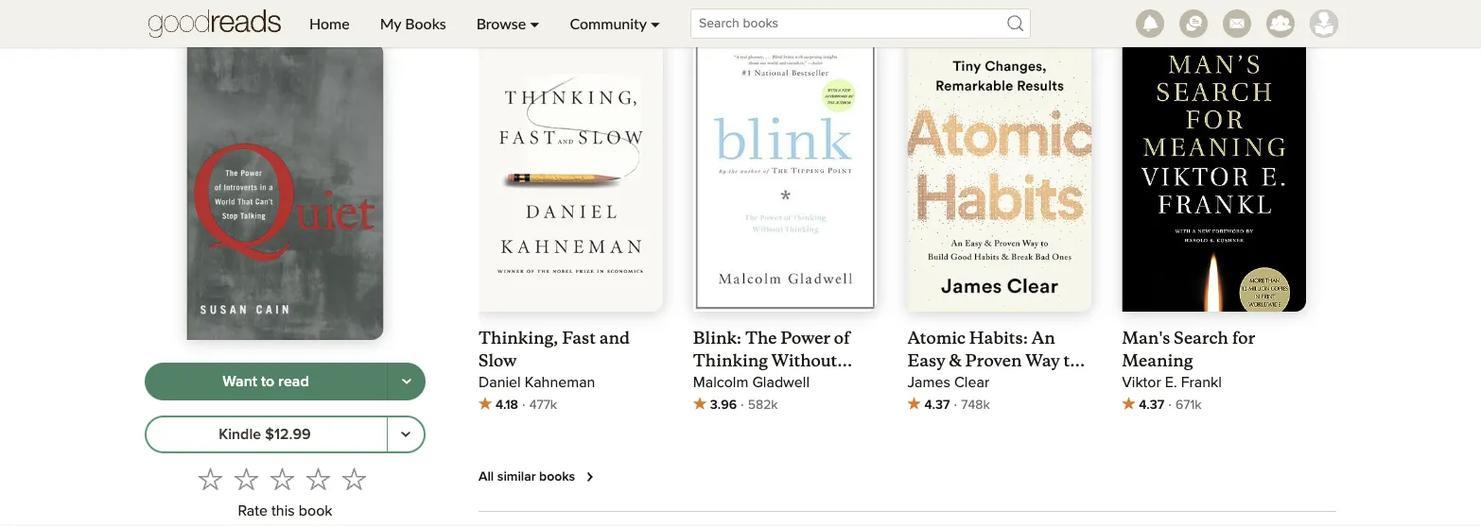 Task type: vqa. For each thing, say whether or not it's contained in the screenshot.


Task type: locate. For each thing, give the bounding box(es) containing it.
james clear
[[908, 376, 990, 391]]

my books
[[380, 14, 446, 33]]

book cover image for thinking, fast and slow
[[479, 39, 663, 312]]

search
[[1174, 328, 1229, 349]]

thinking up malcolm on the bottom of the page
[[693, 351, 768, 371]]

4.37 stars, 748 thousand ratings figure
[[908, 395, 1092, 417]]

thinking
[[693, 351, 768, 371], [693, 374, 768, 394]]

1 ▾ from the left
[[530, 14, 540, 33]]

book cover image for man's search for meaning
[[1122, 36, 1306, 334]]

home image
[[148, 0, 281, 47]]

to inside button
[[261, 375, 275, 390]]

atomic
[[908, 328, 966, 349]]

0 horizontal spatial to
[[261, 375, 275, 390]]

0 vertical spatial thinking
[[693, 351, 768, 371]]

rate 2 out of 5 image
[[234, 467, 259, 492]]

4.37 stars, 671 thousand ratings figure
[[1122, 395, 1306, 417]]

0 horizontal spatial 4.37
[[925, 399, 950, 413]]

2 ▾ from the left
[[651, 14, 660, 33]]

$12.99
[[265, 428, 311, 443]]

man's
[[1122, 328, 1170, 349]]

1 horizontal spatial ▾
[[651, 14, 660, 33]]

book cover image
[[908, 36, 1092, 315], [1122, 36, 1306, 334], [479, 39, 663, 312], [693, 39, 877, 312]]

1 horizontal spatial 4.37
[[1139, 399, 1165, 413]]

thinking up 3.96
[[693, 374, 768, 394]]

0 vertical spatial to
[[1064, 351, 1080, 371]]

man's search for meaning viktor e. frankl
[[1122, 328, 1255, 391]]

browse
[[476, 14, 526, 33]]

4.37 for atomic habits: an easy & proven way to build good habits & break bad ones
[[925, 399, 950, 413]]

rate 5 out of 5 image
[[342, 467, 367, 492]]

& down way
[[1060, 374, 1072, 394]]

4.18
[[496, 399, 518, 413]]

easy
[[908, 351, 946, 371]]

1 4.37 from the left
[[925, 399, 950, 413]]

home link
[[294, 0, 365, 47]]

▾ inside the browse ▾ 'link'
[[530, 14, 540, 33]]

& up james clear
[[949, 351, 962, 371]]

▾
[[530, 14, 540, 33], [651, 14, 660, 33]]

to left read
[[261, 375, 275, 390]]

1 vertical spatial to
[[261, 375, 275, 390]]

frankl
[[1181, 376, 1222, 391]]

0 horizontal spatial &
[[949, 351, 962, 371]]

kindle $12.99
[[219, 428, 311, 443]]

rate 1 out of 5 image
[[198, 467, 223, 492]]

1 horizontal spatial &
[[1060, 374, 1072, 394]]

1 horizontal spatial to
[[1064, 351, 1080, 371]]

book cover image for blink: the power of thinking without thinking
[[693, 39, 877, 312]]

0 horizontal spatial ▾
[[530, 14, 540, 33]]

books
[[539, 471, 575, 484]]

to inside atomic habits: an easy & proven way to build good habits & break bad ones
[[1064, 351, 1080, 371]]

rate 4 out of 5 image
[[306, 467, 331, 492]]

for
[[1232, 328, 1255, 349]]

4.37 down viktor
[[1139, 399, 1165, 413]]

kindle
[[219, 428, 261, 443]]

all
[[479, 471, 494, 484]]

4.37
[[925, 399, 950, 413], [1139, 399, 1165, 413]]

habits:
[[969, 328, 1028, 349]]

without
[[771, 351, 837, 371]]

&
[[949, 351, 962, 371], [1060, 374, 1072, 394]]

similar
[[497, 471, 536, 484]]

all similar books
[[479, 471, 575, 484]]

read
[[278, 375, 309, 390]]

rate this book element
[[145, 462, 426, 527]]

the
[[745, 328, 777, 349]]

1 vertical spatial thinking
[[693, 374, 768, 394]]

to
[[1064, 351, 1080, 371], [261, 375, 275, 390]]

4.37 down build
[[925, 399, 950, 413]]

all similar books link
[[479, 466, 602, 489]]

thinking, fast and slow daniel kahneman
[[479, 328, 630, 391]]

4.37 inside figure
[[925, 399, 950, 413]]

▾ inside community ▾ link
[[651, 14, 660, 33]]

to right way
[[1064, 351, 1080, 371]]

None search field
[[675, 9, 1046, 39]]

0 vertical spatial &
[[949, 351, 962, 371]]

▾ right 'browse'
[[530, 14, 540, 33]]

way
[[1026, 351, 1060, 371]]

profile image for bob builder. image
[[1310, 9, 1338, 38]]

community ▾ link
[[555, 0, 675, 47]]

kindle $12.99 link
[[145, 416, 388, 454]]

malcolm
[[693, 376, 748, 391]]

▾ right community
[[651, 14, 660, 33]]

4.37 inside figure
[[1139, 399, 1165, 413]]

and
[[599, 328, 630, 349]]

582k
[[748, 399, 778, 413]]

671k
[[1176, 399, 1202, 413]]

2 4.37 from the left
[[1139, 399, 1165, 413]]

malcolm gladwell
[[693, 376, 810, 391]]

books
[[405, 14, 446, 33]]



Task type: describe. For each thing, give the bounding box(es) containing it.
power
[[781, 328, 830, 349]]

slow
[[479, 351, 517, 371]]

daniel
[[479, 376, 521, 391]]

thinking,
[[479, 328, 558, 349]]

clear
[[954, 376, 990, 391]]

community
[[570, 14, 647, 33]]

477k
[[529, 399, 557, 413]]

my
[[380, 14, 401, 33]]

home
[[309, 14, 350, 33]]

habits
[[1002, 374, 1056, 394]]

want
[[223, 375, 257, 390]]

browse ▾ link
[[461, 0, 555, 47]]

want to read button
[[145, 363, 388, 401]]

4.18 stars, 477 thousand ratings figure
[[479, 395, 663, 417]]

▾ for browse ▾
[[530, 14, 540, 33]]

748k
[[961, 399, 990, 413]]

an
[[1032, 328, 1055, 349]]

of
[[834, 328, 850, 349]]

rate this book
[[238, 505, 333, 520]]

good
[[955, 374, 999, 394]]

e.
[[1165, 376, 1177, 391]]

build
[[908, 374, 951, 394]]

book
[[299, 505, 333, 520]]

want to read
[[223, 375, 309, 390]]

gladwell
[[752, 376, 810, 391]]

fast
[[562, 328, 596, 349]]

browse ▾
[[476, 14, 540, 33]]

community ▾
[[570, 14, 660, 33]]

atomic habits: an easy & proven way to build good habits & break bad ones
[[908, 328, 1080, 417]]

james
[[908, 376, 951, 391]]

meaning
[[1122, 351, 1193, 371]]

blink:
[[693, 328, 742, 349]]

viktor
[[1122, 376, 1161, 391]]

1 thinking from the top
[[693, 351, 768, 371]]

this
[[272, 505, 295, 520]]

break
[[908, 396, 955, 417]]

3.96 stars, 582 thousand ratings figure
[[693, 395, 877, 417]]

1 vertical spatial &
[[1060, 374, 1072, 394]]

3.96
[[710, 399, 737, 413]]

rate 3 out of 5 image
[[270, 467, 295, 492]]

my books link
[[365, 0, 461, 47]]

▾ for community ▾
[[651, 14, 660, 33]]

blink: the power of thinking without thinking
[[693, 328, 850, 394]]

rate
[[238, 505, 268, 520]]

rating 0 out of 5 group
[[192, 462, 372, 498]]

2 thinking from the top
[[693, 374, 768, 394]]

bad
[[958, 396, 990, 417]]

4.37 for man's search for meaning
[[1139, 399, 1165, 413]]

proven
[[965, 351, 1022, 371]]

Search by book title or ISBN text field
[[691, 9, 1031, 39]]

book cover image for atomic habits: an easy & proven way to build good habits & break bad ones
[[908, 36, 1092, 315]]

kahneman
[[525, 376, 595, 391]]

ones
[[994, 396, 1035, 417]]



